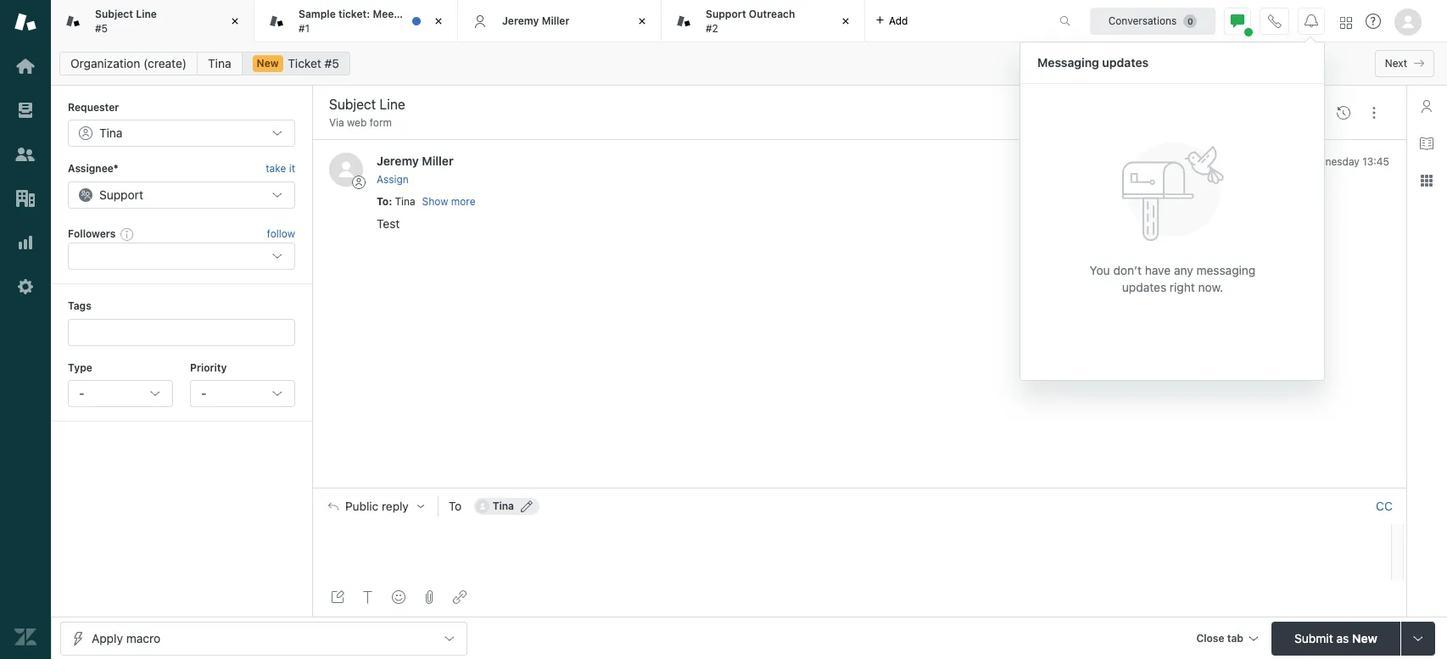 Task type: describe. For each thing, give the bounding box(es) containing it.
messaging updates
[[1038, 55, 1149, 69]]

follow button
[[267, 227, 295, 242]]

jeremy miller tab
[[458, 0, 662, 42]]

knowledge image
[[1420, 137, 1434, 150]]

to for to
[[449, 499, 462, 513]]

tina link
[[197, 52, 242, 76]]

public
[[345, 500, 379, 513]]

hide composer image
[[853, 481, 866, 495]]

jeremy miller link
[[377, 154, 454, 168]]

next button
[[1375, 50, 1435, 77]]

sample
[[299, 8, 336, 20]]

organization (create)
[[70, 56, 187, 70]]

customers image
[[14, 143, 36, 165]]

13:45
[[1363, 156, 1390, 168]]

- for type
[[79, 386, 84, 400]]

as
[[1337, 631, 1349, 645]]

followers element
[[68, 243, 295, 270]]

take it
[[266, 162, 295, 175]]

draft mode image
[[331, 591, 345, 604]]

jeremy miller assign
[[377, 154, 454, 186]]

add
[[889, 14, 908, 27]]

admin image
[[14, 276, 36, 298]]

you
[[1090, 263, 1111, 277]]

public reply
[[345, 500, 409, 513]]

have
[[1145, 263, 1171, 277]]

assign button
[[377, 172, 409, 187]]

it
[[289, 162, 295, 175]]

messaging
[[1038, 55, 1100, 69]]

followers
[[68, 227, 116, 240]]

tina@gmail.com image
[[476, 500, 489, 513]]

close image inside the jeremy miller tab
[[634, 13, 651, 30]]

get started image
[[14, 55, 36, 77]]

show
[[422, 195, 448, 208]]

jeremy for jeremy miller
[[502, 14, 539, 27]]

sample ticket: meet the ticket #1
[[299, 8, 448, 34]]

(create)
[[143, 56, 187, 70]]

now.
[[1199, 280, 1224, 294]]

miller for jeremy miller
[[542, 14, 570, 27]]

ticket:
[[339, 8, 370, 20]]

requester element
[[68, 120, 295, 147]]

add link (cmd k) image
[[453, 591, 467, 604]]

close tab button
[[1189, 622, 1265, 658]]

conversations button
[[1090, 7, 1216, 34]]

add attachment image
[[423, 591, 436, 604]]

tina inside to : tina show more test
[[395, 195, 415, 208]]

customer context image
[[1420, 99, 1434, 113]]

apply macro
[[92, 631, 160, 645]]

insert emojis image
[[392, 591, 406, 604]]

assignee*
[[68, 162, 118, 175]]

tab containing subject line
[[51, 0, 255, 42]]

priority
[[190, 361, 227, 374]]

- button for type
[[68, 380, 173, 407]]

tab
[[1228, 632, 1244, 644]]

button displays agent's chat status as online. image
[[1231, 14, 1245, 28]]

organizations image
[[14, 188, 36, 210]]

displays possible ticket submission types image
[[1412, 632, 1426, 645]]

#5 inside the 'secondary' element
[[325, 56, 339, 70]]

take it button
[[266, 161, 295, 178]]

web
[[347, 116, 367, 129]]

public reply button
[[313, 489, 438, 524]]

ticket actions image
[[1368, 106, 1381, 119]]

assign
[[377, 173, 409, 186]]

tab containing sample ticket: meet the ticket
[[255, 0, 458, 42]]

support for support outreach #2
[[706, 8, 746, 20]]

zendesk image
[[14, 626, 36, 648]]

via web form
[[329, 116, 392, 129]]

- for priority
[[201, 386, 207, 400]]

cc
[[1376, 499, 1393, 513]]

close
[[1197, 632, 1225, 644]]

tab containing support outreach
[[662, 0, 866, 42]]



Task type: vqa. For each thing, say whether or not it's contained in the screenshot.
Apply macro
yes



Task type: locate. For each thing, give the bounding box(es) containing it.
reply
[[382, 500, 409, 513]]

:
[[389, 195, 392, 208]]

support down assignee*
[[99, 187, 143, 202]]

0 vertical spatial to
[[377, 195, 389, 208]]

you don't have any messaging updates right now.
[[1090, 263, 1256, 294]]

type
[[68, 361, 92, 374]]

0 horizontal spatial support
[[99, 187, 143, 202]]

zendesk support image
[[14, 11, 36, 33]]

0 horizontal spatial jeremy
[[377, 154, 419, 168]]

meet
[[373, 8, 398, 20]]

0 vertical spatial support
[[706, 8, 746, 20]]

main element
[[0, 0, 51, 659]]

right
[[1170, 280, 1195, 294]]

subject
[[95, 8, 133, 20]]

assignee* element
[[68, 181, 295, 209]]

menu containing messaging updates
[[1020, 41, 1325, 383]]

support
[[706, 8, 746, 20], [99, 187, 143, 202]]

- button for priority
[[190, 380, 295, 407]]

apps image
[[1420, 174, 1434, 188]]

wednesday
[[1304, 156, 1360, 168]]

2 - button from the left
[[190, 380, 295, 407]]

1 vertical spatial support
[[99, 187, 143, 202]]

to for to : tina show more test
[[377, 195, 389, 208]]

updates
[[1103, 55, 1149, 69], [1123, 280, 1167, 294]]

#2
[[706, 22, 719, 34]]

jeremy miller
[[502, 14, 570, 27]]

1 vertical spatial jeremy
[[377, 154, 419, 168]]

1 close image from the left
[[227, 13, 244, 30]]

form
[[370, 116, 392, 129]]

macro
[[126, 631, 160, 645]]

take
[[266, 162, 286, 175]]

0 vertical spatial updates
[[1103, 55, 1149, 69]]

jeremy for jeremy miller assign
[[377, 154, 419, 168]]

3 tab from the left
[[662, 0, 866, 42]]

close image
[[430, 13, 447, 30], [634, 13, 651, 30]]

submit
[[1295, 631, 1334, 645]]

0 horizontal spatial #5
[[95, 22, 108, 34]]

1 horizontal spatial close image
[[838, 13, 855, 30]]

get help image
[[1366, 14, 1381, 29]]

menu
[[1020, 41, 1325, 383]]

outreach
[[749, 8, 795, 20]]

via
[[329, 116, 344, 129]]

new
[[257, 57, 279, 70], [1353, 631, 1378, 645]]

close image
[[227, 13, 244, 30], [838, 13, 855, 30]]

1 tab from the left
[[51, 0, 255, 42]]

0 horizontal spatial to
[[377, 195, 389, 208]]

miller
[[542, 14, 570, 27], [422, 154, 454, 168]]

1 horizontal spatial - button
[[190, 380, 295, 407]]

0 horizontal spatial -
[[79, 386, 84, 400]]

secondary element
[[51, 47, 1448, 81]]

0 horizontal spatial close image
[[430, 13, 447, 30]]

0 vertical spatial #5
[[95, 22, 108, 34]]

0 vertical spatial new
[[257, 57, 279, 70]]

to
[[377, 195, 389, 208], [449, 499, 462, 513]]

2 - from the left
[[201, 386, 207, 400]]

support inside assignee* element
[[99, 187, 143, 202]]

1 horizontal spatial to
[[449, 499, 462, 513]]

views image
[[14, 99, 36, 121]]

1 horizontal spatial miller
[[542, 14, 570, 27]]

tina right (create)
[[208, 56, 231, 70]]

Subject field
[[326, 94, 1295, 115]]

0 horizontal spatial new
[[257, 57, 279, 70]]

tina right the :
[[395, 195, 415, 208]]

jeremy
[[502, 14, 539, 27], [377, 154, 419, 168]]

2 close image from the left
[[634, 13, 651, 30]]

1 vertical spatial #5
[[325, 56, 339, 70]]

#5
[[95, 22, 108, 34], [325, 56, 339, 70]]

follow
[[267, 227, 295, 240]]

new right as
[[1353, 631, 1378, 645]]

miller inside tab
[[542, 14, 570, 27]]

tabs tab list
[[51, 0, 1042, 42]]

tab
[[51, 0, 255, 42], [255, 0, 458, 42], [662, 0, 866, 42]]

close image for line
[[227, 13, 244, 30]]

0 vertical spatial miller
[[542, 14, 570, 27]]

- down priority
[[201, 386, 207, 400]]

close image inside tab
[[430, 13, 447, 30]]

requester
[[68, 101, 119, 114]]

new left the ticket
[[257, 57, 279, 70]]

- button
[[68, 380, 173, 407], [190, 380, 295, 407]]

tina inside requester element
[[99, 126, 123, 140]]

#5 right the ticket
[[325, 56, 339, 70]]

to inside to : tina show more test
[[377, 195, 389, 208]]

1 horizontal spatial #5
[[325, 56, 339, 70]]

1 - button from the left
[[68, 380, 173, 407]]

1 vertical spatial updates
[[1123, 280, 1167, 294]]

apply
[[92, 631, 123, 645]]

avatar image
[[329, 153, 363, 187]]

1 horizontal spatial -
[[201, 386, 207, 400]]

close image left add popup button
[[838, 13, 855, 30]]

organization
[[70, 56, 140, 70]]

Wednesday 13:45 text field
[[1304, 156, 1390, 168]]

messaging
[[1197, 263, 1256, 277]]

edit user image
[[521, 501, 533, 513]]

to left tina@gmail.com icon
[[449, 499, 462, 513]]

don't
[[1114, 263, 1142, 277]]

miller inside jeremy miller assign
[[422, 154, 454, 168]]

#5 down subject
[[95, 22, 108, 34]]

0 horizontal spatial close image
[[227, 13, 244, 30]]

info on adding followers image
[[121, 227, 134, 241]]

subject line #5
[[95, 8, 157, 34]]

show more button
[[422, 194, 476, 210]]

events image
[[1337, 106, 1351, 119]]

next
[[1386, 57, 1408, 70]]

the
[[401, 8, 417, 20]]

2 close image from the left
[[838, 13, 855, 30]]

#1
[[299, 22, 310, 34]]

1 horizontal spatial new
[[1353, 631, 1378, 645]]

-
[[79, 386, 84, 400], [201, 386, 207, 400]]

organization (create) button
[[59, 52, 198, 76]]

- button down priority
[[190, 380, 295, 407]]

format text image
[[361, 591, 375, 604]]

wednesday 13:45
[[1304, 156, 1390, 168]]

2 tab from the left
[[255, 0, 458, 42]]

1 vertical spatial new
[[1353, 631, 1378, 645]]

conversations
[[1109, 14, 1177, 27]]

tina
[[208, 56, 231, 70], [99, 126, 123, 140], [395, 195, 415, 208], [493, 500, 514, 513]]

test
[[377, 216, 400, 231]]

1 horizontal spatial support
[[706, 8, 746, 20]]

line
[[136, 8, 157, 20]]

1 horizontal spatial jeremy
[[502, 14, 539, 27]]

support for support
[[99, 187, 143, 202]]

1 vertical spatial to
[[449, 499, 462, 513]]

- button down 'type'
[[68, 380, 173, 407]]

updates down have
[[1123, 280, 1167, 294]]

close tab
[[1197, 632, 1244, 644]]

tina inside the 'secondary' element
[[208, 56, 231, 70]]

tina right tina@gmail.com icon
[[493, 500, 514, 513]]

close image right the
[[430, 13, 447, 30]]

ticket
[[420, 8, 448, 20]]

jeremy inside the jeremy miller tab
[[502, 14, 539, 27]]

close image up tina link
[[227, 13, 244, 30]]

support inside support outreach #2
[[706, 8, 746, 20]]

1 vertical spatial miller
[[422, 154, 454, 168]]

0 horizontal spatial miller
[[422, 154, 454, 168]]

updates inside you don't have any messaging updates right now.
[[1123, 280, 1167, 294]]

1 horizontal spatial close image
[[634, 13, 651, 30]]

to up test in the top of the page
[[377, 195, 389, 208]]

1 close image from the left
[[430, 13, 447, 30]]

notifications image
[[1305, 14, 1319, 28]]

miller for jeremy miller assign
[[422, 154, 454, 168]]

0 horizontal spatial - button
[[68, 380, 173, 407]]

submit as new
[[1295, 631, 1378, 645]]

to : tina show more test
[[377, 195, 476, 231]]

jeremy inside jeremy miller assign
[[377, 154, 419, 168]]

close image for outreach
[[838, 13, 855, 30]]

any
[[1174, 263, 1194, 277]]

- down 'type'
[[79, 386, 84, 400]]

reporting image
[[14, 232, 36, 254]]

zendesk products image
[[1341, 17, 1353, 28]]

cc button
[[1376, 499, 1393, 514]]

ticket #5
[[288, 56, 339, 70]]

support outreach #2
[[706, 8, 795, 34]]

1 - from the left
[[79, 386, 84, 400]]

support up #2
[[706, 8, 746, 20]]

0 vertical spatial jeremy
[[502, 14, 539, 27]]

more
[[451, 195, 476, 208]]

add button
[[866, 0, 919, 42]]

tags
[[68, 300, 91, 312]]

new inside the 'secondary' element
[[257, 57, 279, 70]]

close image left #2
[[634, 13, 651, 30]]

tina down requester
[[99, 126, 123, 140]]

#5 inside subject line #5
[[95, 22, 108, 34]]

updates down conversations
[[1103, 55, 1149, 69]]

ticket
[[288, 56, 321, 70]]



